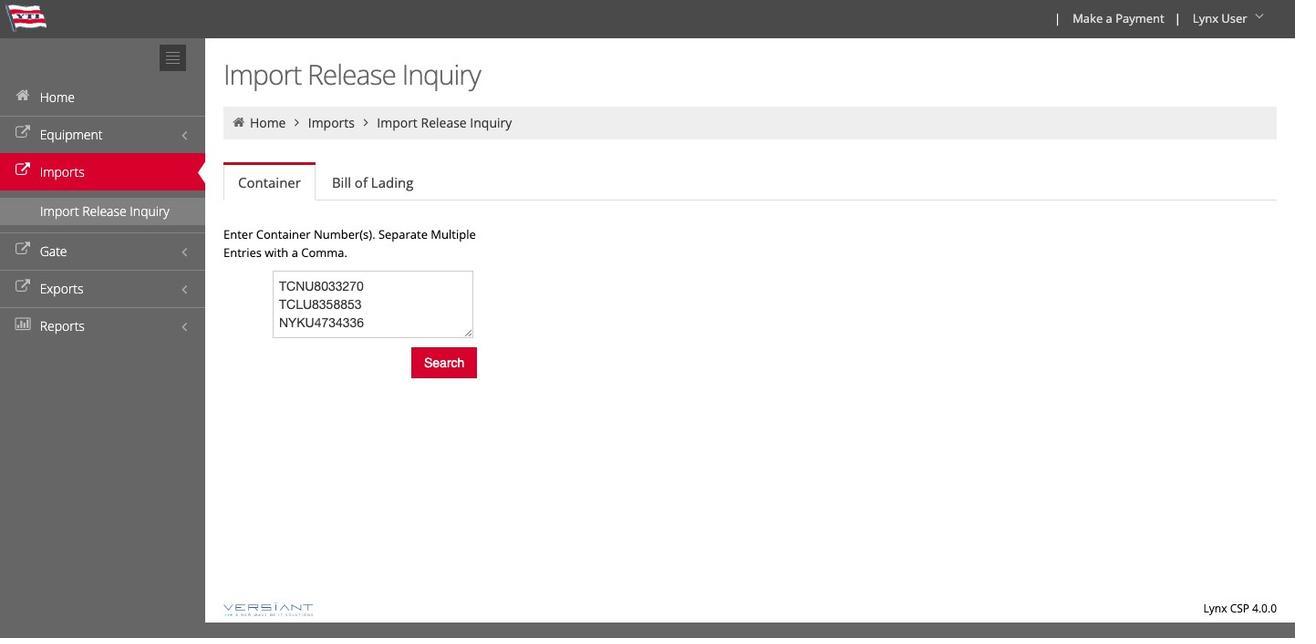 Task type: locate. For each thing, give the bounding box(es) containing it.
comma.
[[301, 244, 347, 261]]

make
[[1073, 10, 1103, 26]]

enter container number(s).  separate multiple entries with a comma.
[[223, 226, 476, 261]]

0 vertical spatial external link image
[[14, 164, 32, 177]]

bill
[[332, 173, 351, 192]]

angle right image
[[289, 116, 305, 129]]

0 horizontal spatial imports
[[40, 163, 85, 181]]

home left angle right image
[[250, 114, 286, 131]]

container up enter
[[238, 173, 301, 192]]

1 horizontal spatial home
[[250, 114, 286, 131]]

import release inquiry link
[[377, 114, 512, 131], [0, 198, 205, 225]]

equipment link
[[0, 116, 205, 153]]

release for bottom import release inquiry link
[[82, 202, 127, 220]]

external link image up bar chart icon
[[14, 281, 32, 294]]

imports
[[308, 114, 355, 131], [40, 163, 85, 181]]

home link up the equipment
[[0, 78, 205, 116]]

0 horizontal spatial home image
[[14, 89, 32, 102]]

enter
[[223, 226, 253, 243]]

1 vertical spatial import
[[377, 114, 418, 131]]

imports down the equipment
[[40, 163, 85, 181]]

angle right image
[[358, 116, 374, 129]]

import right angle right icon
[[377, 114, 418, 131]]

external link image inside gate link
[[14, 244, 32, 256]]

1 vertical spatial external link image
[[14, 244, 32, 256]]

None text field
[[273, 271, 473, 338]]

0 horizontal spatial import release inquiry link
[[0, 198, 205, 225]]

lynx
[[1193, 10, 1218, 26], [1204, 601, 1227, 617]]

release right angle right icon
[[421, 114, 467, 131]]

imports link down the equipment
[[0, 153, 205, 191]]

import release inquiry right angle right icon
[[377, 114, 512, 131]]

inquiry
[[402, 56, 480, 93], [470, 114, 512, 131], [130, 202, 169, 220]]

0 horizontal spatial imports link
[[0, 153, 205, 191]]

0 vertical spatial a
[[1106, 10, 1113, 26]]

home
[[40, 88, 75, 106], [250, 114, 286, 131]]

a right make
[[1106, 10, 1113, 26]]

number(s).
[[314, 226, 375, 243]]

import release inquiry up angle right icon
[[223, 56, 480, 93]]

1 vertical spatial release
[[421, 114, 467, 131]]

2 vertical spatial external link image
[[14, 281, 32, 294]]

0 vertical spatial import release inquiry
[[223, 56, 480, 93]]

4.0.0
[[1252, 601, 1277, 617]]

0 vertical spatial home image
[[14, 89, 32, 102]]

import up gate
[[40, 202, 79, 220]]

external link image left gate
[[14, 244, 32, 256]]

1 horizontal spatial import release inquiry link
[[377, 114, 512, 131]]

| right payment
[[1174, 10, 1181, 26]]

2 vertical spatial release
[[82, 202, 127, 220]]

make a payment
[[1073, 10, 1164, 26]]

1 horizontal spatial import
[[223, 56, 301, 93]]

external link image
[[14, 164, 32, 177], [14, 244, 32, 256], [14, 281, 32, 294]]

make a payment link
[[1065, 0, 1171, 38]]

| left make
[[1054, 10, 1061, 26]]

home image left angle right image
[[231, 116, 247, 129]]

0 horizontal spatial |
[[1054, 10, 1061, 26]]

1 vertical spatial imports link
[[0, 153, 205, 191]]

home image up external link icon
[[14, 89, 32, 102]]

3 external link image from the top
[[14, 281, 32, 294]]

1 horizontal spatial |
[[1174, 10, 1181, 26]]

a inside enter container number(s).  separate multiple entries with a comma.
[[292, 244, 298, 261]]

import release inquiry up gate link
[[40, 202, 169, 220]]

1 vertical spatial lynx
[[1204, 601, 1227, 617]]

payment
[[1116, 10, 1164, 26]]

imports link left angle right icon
[[308, 114, 355, 131]]

2 | from the left
[[1174, 10, 1181, 26]]

gate link
[[0, 233, 205, 270]]

1 external link image from the top
[[14, 164, 32, 177]]

1 horizontal spatial imports
[[308, 114, 355, 131]]

home up the equipment
[[40, 88, 75, 106]]

reports link
[[0, 307, 205, 345]]

imports link
[[308, 114, 355, 131], [0, 153, 205, 191]]

lynx user
[[1193, 10, 1247, 26]]

|
[[1054, 10, 1061, 26], [1174, 10, 1181, 26]]

2 vertical spatial import release inquiry
[[40, 202, 169, 220]]

lynx for lynx csp 4.0.0
[[1204, 601, 1227, 617]]

0 horizontal spatial import
[[40, 202, 79, 220]]

1 vertical spatial imports
[[40, 163, 85, 181]]

import release inquiry
[[223, 56, 480, 93], [377, 114, 512, 131], [40, 202, 169, 220]]

0 vertical spatial imports
[[308, 114, 355, 131]]

0 horizontal spatial a
[[292, 244, 298, 261]]

release
[[307, 56, 396, 93], [421, 114, 467, 131], [82, 202, 127, 220]]

imports left angle right icon
[[308, 114, 355, 131]]

import release inquiry link up gate link
[[0, 198, 205, 225]]

bill of lading
[[332, 173, 413, 192]]

1 vertical spatial home image
[[231, 116, 247, 129]]

0 vertical spatial release
[[307, 56, 396, 93]]

0 vertical spatial container
[[238, 173, 301, 192]]

release up gate link
[[82, 202, 127, 220]]

lynx for lynx user
[[1193, 10, 1218, 26]]

0 horizontal spatial release
[[82, 202, 127, 220]]

external link image for exports
[[14, 281, 32, 294]]

external link image down external link icon
[[14, 164, 32, 177]]

home link left angle right image
[[250, 114, 286, 131]]

a right with
[[292, 244, 298, 261]]

0 vertical spatial imports link
[[308, 114, 355, 131]]

container up with
[[256, 226, 311, 243]]

home link
[[0, 78, 205, 116], [250, 114, 286, 131]]

bar chart image
[[14, 318, 32, 331]]

import
[[223, 56, 301, 93], [377, 114, 418, 131], [40, 202, 79, 220]]

0 horizontal spatial home link
[[0, 78, 205, 116]]

0 vertical spatial home
[[40, 88, 75, 106]]

container inside enter container number(s).  separate multiple entries with a comma.
[[256, 226, 311, 243]]

external link image inside exports link
[[14, 281, 32, 294]]

1 horizontal spatial a
[[1106, 10, 1113, 26]]

2 external link image from the top
[[14, 244, 32, 256]]

1 vertical spatial a
[[292, 244, 298, 261]]

release up angle right icon
[[307, 56, 396, 93]]

import release inquiry link right angle right icon
[[377, 114, 512, 131]]

import up angle right image
[[223, 56, 301, 93]]

0 vertical spatial import release inquiry link
[[377, 114, 512, 131]]

lynx left user
[[1193, 10, 1218, 26]]

exports
[[40, 280, 83, 297]]

home image
[[14, 89, 32, 102], [231, 116, 247, 129]]

2 horizontal spatial release
[[421, 114, 467, 131]]

reports
[[40, 317, 85, 335]]

lynx left the 'csp'
[[1204, 601, 1227, 617]]

container
[[238, 173, 301, 192], [256, 226, 311, 243]]

0 vertical spatial lynx
[[1193, 10, 1218, 26]]

a
[[1106, 10, 1113, 26], [292, 244, 298, 261]]

1 vertical spatial container
[[256, 226, 311, 243]]



Task type: describe. For each thing, give the bounding box(es) containing it.
2 vertical spatial import
[[40, 202, 79, 220]]

lading
[[371, 173, 413, 192]]

lynx csp 4.0.0
[[1204, 601, 1277, 617]]

entries
[[223, 244, 262, 261]]

0 vertical spatial inquiry
[[402, 56, 480, 93]]

0 horizontal spatial home
[[40, 88, 75, 106]]

a inside make a payment link
[[1106, 10, 1113, 26]]

1 vertical spatial home
[[250, 114, 286, 131]]

lynx user link
[[1185, 0, 1275, 38]]

search
[[424, 356, 465, 370]]

1 horizontal spatial imports link
[[308, 114, 355, 131]]

versiant image
[[223, 603, 313, 617]]

container link
[[223, 165, 315, 201]]

1 vertical spatial import release inquiry link
[[0, 198, 205, 225]]

bill of lading link
[[317, 164, 428, 201]]

2 horizontal spatial import
[[377, 114, 418, 131]]

with
[[265, 244, 288, 261]]

external link image
[[14, 127, 32, 140]]

external link image for gate
[[14, 244, 32, 256]]

1 horizontal spatial release
[[307, 56, 396, 93]]

1 vertical spatial inquiry
[[470, 114, 512, 131]]

csp
[[1230, 601, 1249, 617]]

user
[[1222, 10, 1247, 26]]

1 vertical spatial import release inquiry
[[377, 114, 512, 131]]

external link image for imports
[[14, 164, 32, 177]]

equipment
[[40, 126, 103, 143]]

separate
[[378, 226, 428, 243]]

release for right import release inquiry link
[[421, 114, 467, 131]]

gate
[[40, 243, 67, 260]]

1 horizontal spatial home link
[[250, 114, 286, 131]]

exports link
[[0, 270, 205, 307]]

2 vertical spatial inquiry
[[130, 202, 169, 220]]

of
[[355, 173, 367, 192]]

search button
[[411, 347, 477, 378]]

1 horizontal spatial home image
[[231, 116, 247, 129]]

angle down image
[[1250, 10, 1269, 23]]

1 | from the left
[[1054, 10, 1061, 26]]

multiple
[[431, 226, 476, 243]]

0 vertical spatial import
[[223, 56, 301, 93]]



